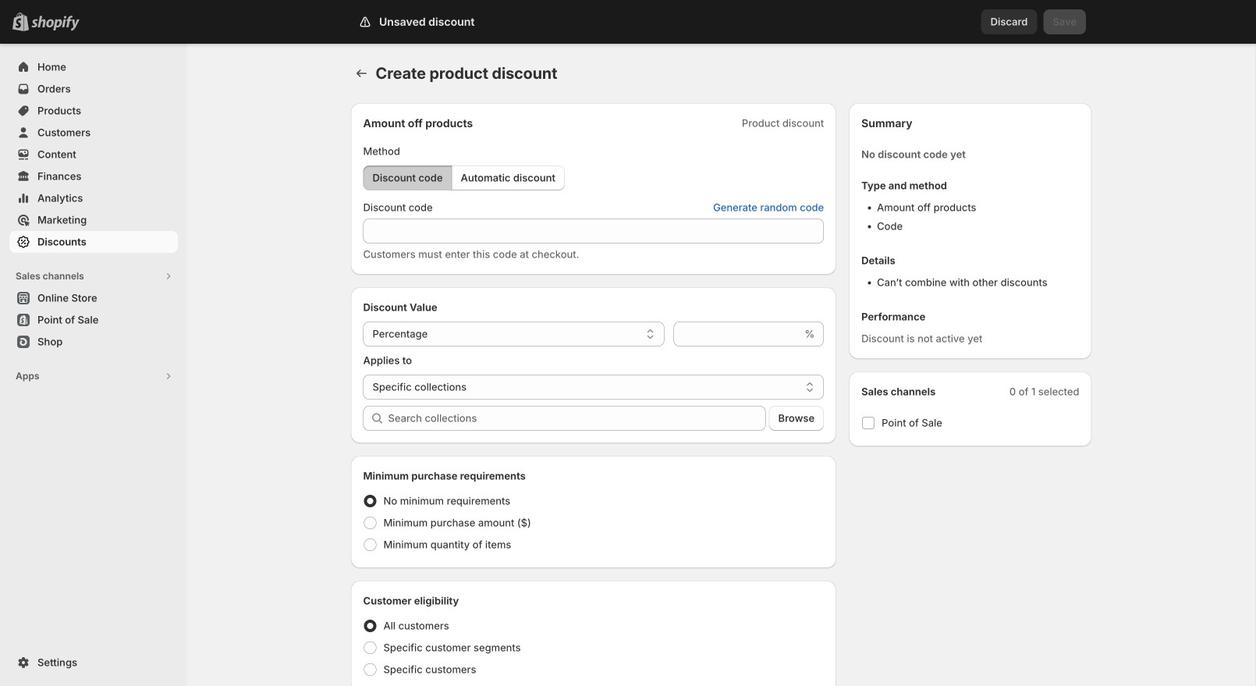 Task type: vqa. For each thing, say whether or not it's contained in the screenshot.
Shopify image
yes



Task type: describe. For each thing, give the bounding box(es) containing it.
shopify image
[[31, 15, 80, 31]]



Task type: locate. For each thing, give the bounding box(es) containing it.
None text field
[[674, 322, 802, 347]]

None text field
[[363, 219, 824, 244]]

Search collections text field
[[388, 406, 766, 431]]



